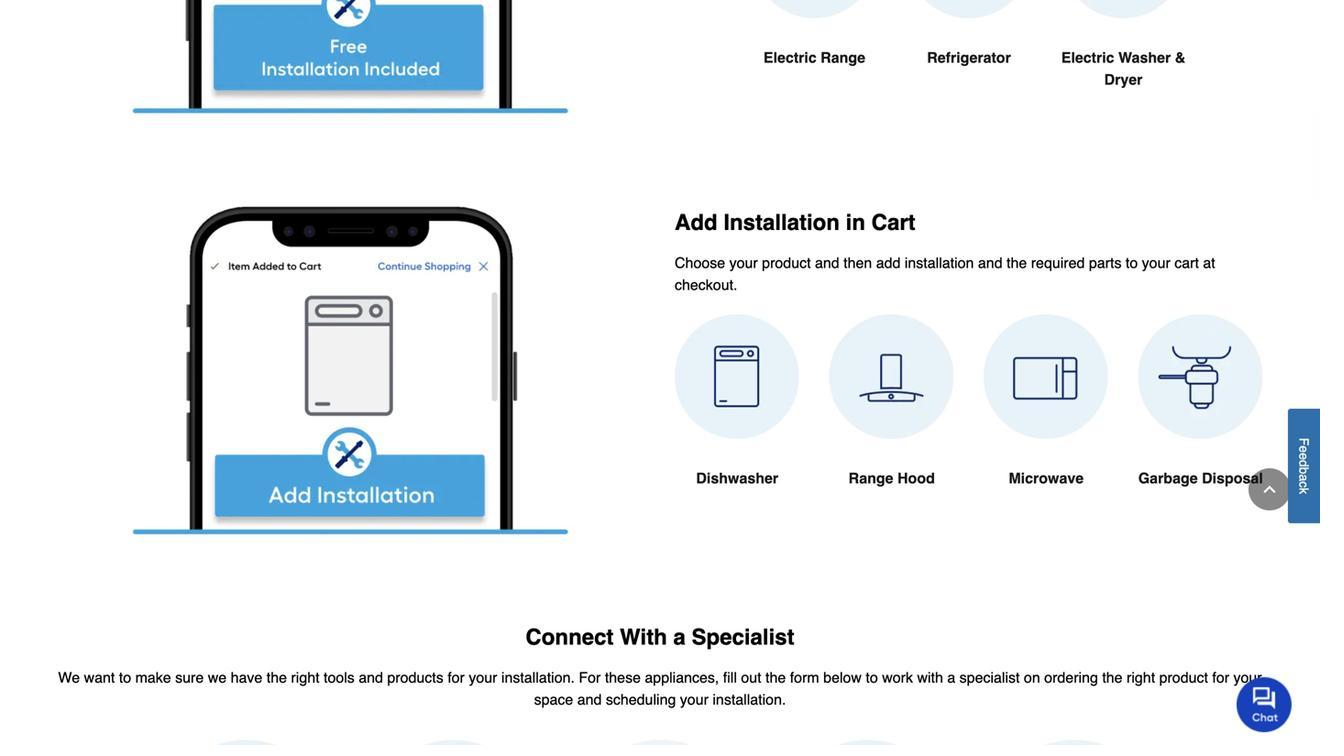 Task type: vqa. For each thing, say whether or not it's contained in the screenshot.
Mounting Type BUTTON on the bottom of page
no



Task type: describe. For each thing, give the bounding box(es) containing it.
f e e d b a c k
[[1297, 438, 1312, 494]]

an icon of a range hood. image
[[830, 314, 955, 440]]

f
[[1297, 438, 1312, 446]]

microwave link
[[984, 314, 1109, 534]]

a phone screen with an add installation message. image
[[57, 193, 646, 535]]

below
[[824, 669, 862, 686]]

we want to make sure we have the right tools and products for your installation. for these appliances, fill out the form below to work with a specialist on ordering the right product for your space and scheduling your installation.
[[58, 669, 1263, 708]]

0 vertical spatial an icon of a washer and dryer. image
[[1061, 0, 1187, 19]]

form
[[790, 669, 820, 686]]

to inside choose your product and then add installation and the required parts to your cart at checkout.
[[1126, 254, 1139, 271]]

scroll to top element
[[1249, 469, 1291, 511]]

in
[[846, 210, 866, 235]]

and right installation
[[979, 254, 1003, 271]]

with
[[918, 669, 944, 686]]

products
[[387, 669, 444, 686]]

ordering
[[1045, 669, 1099, 686]]

installation
[[724, 210, 840, 235]]

1 vertical spatial an icon of a washer and dryer. image
[[779, 741, 957, 746]]

c
[[1297, 482, 1312, 488]]

we
[[208, 669, 227, 686]]

make
[[135, 669, 171, 686]]

and right tools at the left bottom of page
[[359, 669, 383, 686]]

checkout.
[[675, 276, 738, 293]]

1 right from the left
[[291, 669, 320, 686]]

and left then
[[815, 254, 840, 271]]

an icon of a refrigerator. image
[[907, 0, 1032, 19]]

product inside the "we want to make sure we have the right tools and products for your installation. for these appliances, fill out the form below to work with a specialist on ordering the right product for your space and scheduling your installation."
[[1160, 669, 1209, 686]]

d
[[1297, 460, 1312, 467]]

dishwasher link
[[675, 314, 800, 534]]

product inside choose your product and then add installation and the required parts to your cart at checkout.
[[762, 254, 811, 271]]

parts
[[1090, 254, 1122, 271]]

the right have
[[267, 669, 287, 686]]

space
[[534, 692, 574, 708]]

appliances,
[[645, 669, 719, 686]]

1 vertical spatial installation.
[[713, 692, 786, 708]]

1 horizontal spatial to
[[866, 669, 879, 686]]

electric washer & dryer
[[1062, 49, 1186, 88]]

the right ordering
[[1103, 669, 1123, 686]]

range inside range hood link
[[849, 470, 894, 487]]

an icon of a wall oven. image
[[364, 741, 542, 746]]

1 horizontal spatial an icon of a range. image
[[752, 0, 878, 19]]

1 vertical spatial a
[[674, 625, 686, 650]]

connect with a specialist
[[526, 625, 795, 650]]

these
[[605, 669, 641, 686]]

out
[[741, 669, 762, 686]]

the inside choose your product and then add installation and the required parts to your cart at checkout.
[[1007, 254, 1028, 271]]

dishwasher
[[697, 470, 779, 487]]

with
[[620, 625, 668, 650]]

electric for electric range
[[764, 49, 817, 66]]

for
[[579, 669, 601, 686]]

garbage disposal link
[[1139, 314, 1264, 534]]

scheduling
[[606, 692, 676, 708]]

an icon of a microwave. image
[[984, 314, 1109, 440]]

0 horizontal spatial to
[[119, 669, 131, 686]]

and down for on the left
[[578, 692, 602, 708]]

range hood link
[[830, 314, 955, 534]]

electric range link
[[752, 0, 878, 113]]

on
[[1025, 669, 1041, 686]]

refrigerator
[[928, 49, 1012, 66]]

2 right from the left
[[1127, 669, 1156, 686]]



Task type: locate. For each thing, give the bounding box(es) containing it.
1 e from the top
[[1297, 446, 1312, 453]]

installation. down out
[[713, 692, 786, 708]]

1 horizontal spatial installation.
[[713, 692, 786, 708]]

add installation in cart
[[675, 210, 916, 235]]

an icon of a refrigerator, microwave and range. image
[[986, 741, 1164, 746]]

tools
[[324, 669, 355, 686]]

installation.
[[502, 669, 575, 686], [713, 692, 786, 708]]

a inside the "we want to make sure we have the right tools and products for your installation. for these appliances, fill out the form below to work with a specialist on ordering the right product for your space and scheduling your installation."
[[948, 669, 956, 686]]

right right ordering
[[1127, 669, 1156, 686]]

product
[[762, 254, 811, 271], [1160, 669, 1209, 686]]

1 horizontal spatial right
[[1127, 669, 1156, 686]]

the
[[1007, 254, 1028, 271], [267, 669, 287, 686], [766, 669, 786, 686], [1103, 669, 1123, 686]]

product left chat invite button image at bottom right
[[1160, 669, 1209, 686]]

refrigerator link
[[907, 0, 1032, 113]]

electric inside electric range link
[[764, 49, 817, 66]]

electric
[[764, 49, 817, 66], [1062, 49, 1115, 66]]

cart
[[1175, 254, 1200, 271]]

add
[[675, 210, 718, 235]]

0 vertical spatial range
[[821, 49, 866, 66]]

2 for from the left
[[1213, 669, 1230, 686]]

a up 'k'
[[1297, 475, 1312, 482]]

0 vertical spatial a
[[1297, 475, 1312, 482]]

an icon of a range. image
[[752, 0, 878, 19], [157, 741, 335, 746]]

k
[[1297, 488, 1312, 494]]

then
[[844, 254, 873, 271]]

a inside button
[[1297, 475, 1312, 482]]

right left tools at the left bottom of page
[[291, 669, 320, 686]]

an icon of a washer and dryer. image up "washer"
[[1061, 0, 1187, 19]]

1 horizontal spatial for
[[1213, 669, 1230, 686]]

specialist
[[960, 669, 1020, 686]]

garbage
[[1139, 470, 1199, 487]]

an icon of a washer and dryer. image
[[1061, 0, 1187, 19], [779, 741, 957, 746]]

want
[[84, 669, 115, 686]]

0 horizontal spatial right
[[291, 669, 320, 686]]

right
[[291, 669, 320, 686], [1127, 669, 1156, 686]]

range
[[821, 49, 866, 66], [849, 470, 894, 487]]

an icon of a range. image down have
[[157, 741, 335, 746]]

2 electric from the left
[[1062, 49, 1115, 66]]

connect
[[526, 625, 614, 650]]

0 vertical spatial an icon of a range. image
[[752, 0, 878, 19]]

required
[[1032, 254, 1086, 271]]

specialist
[[692, 625, 795, 650]]

e up d
[[1297, 446, 1312, 453]]

installation
[[905, 254, 975, 271]]

1 vertical spatial product
[[1160, 669, 1209, 686]]

a phone screen with delivery added and free installation included messages. image
[[57, 0, 646, 113]]

an icon of a range. image up electric range
[[752, 0, 878, 19]]

range hood
[[849, 470, 935, 487]]

hood
[[898, 470, 935, 487]]

e
[[1297, 446, 1312, 453], [1297, 453, 1312, 460]]

2 horizontal spatial to
[[1126, 254, 1139, 271]]

the left required
[[1007, 254, 1028, 271]]

disposal
[[1203, 470, 1264, 487]]

to
[[1126, 254, 1139, 271], [119, 669, 131, 686], [866, 669, 879, 686]]

0 vertical spatial installation.
[[502, 669, 575, 686]]

chevron up image
[[1261, 481, 1280, 499]]

electric washer & dryer link
[[1061, 0, 1187, 135]]

1 for from the left
[[448, 669, 465, 686]]

2 e from the top
[[1297, 453, 1312, 460]]

b
[[1297, 467, 1312, 475]]

electric inside electric washer & dryer
[[1062, 49, 1115, 66]]

to right want at left bottom
[[119, 669, 131, 686]]

for right the products
[[448, 669, 465, 686]]

0 vertical spatial product
[[762, 254, 811, 271]]

f e e d b a c k button
[[1289, 409, 1321, 524]]

1 horizontal spatial product
[[1160, 669, 1209, 686]]

dryer
[[1105, 71, 1143, 88]]

product down the installation
[[762, 254, 811, 271]]

e up b
[[1297, 453, 1312, 460]]

2 horizontal spatial a
[[1297, 475, 1312, 482]]

electric for electric washer & dryer
[[1062, 49, 1115, 66]]

1 horizontal spatial electric
[[1062, 49, 1115, 66]]

a right 'with'
[[674, 625, 686, 650]]

0 horizontal spatial product
[[762, 254, 811, 271]]

0 horizontal spatial electric
[[764, 49, 817, 66]]

at
[[1204, 254, 1216, 271]]

to left work
[[866, 669, 879, 686]]

microwave
[[1009, 470, 1084, 487]]

a right with
[[948, 669, 956, 686]]

cart
[[872, 210, 916, 235]]

add
[[877, 254, 901, 271]]

sure
[[175, 669, 204, 686]]

1 horizontal spatial an icon of a washer and dryer. image
[[1061, 0, 1187, 19]]

0 horizontal spatial an icon of a range. image
[[157, 741, 335, 746]]

chat invite button image
[[1237, 677, 1293, 733]]

installation. up space
[[502, 669, 575, 686]]

an icon of a washer and dryer. image down below
[[779, 741, 957, 746]]

for left chat invite button image at bottom right
[[1213, 669, 1230, 686]]

have
[[231, 669, 263, 686]]

range inside electric range link
[[821, 49, 866, 66]]

fill
[[724, 669, 737, 686]]

&
[[1176, 49, 1186, 66]]

for
[[448, 669, 465, 686], [1213, 669, 1230, 686]]

electric range
[[764, 49, 866, 66]]

choose
[[675, 254, 726, 271]]

washer
[[1119, 49, 1172, 66]]

garbage disposal
[[1139, 470, 1264, 487]]

a
[[1297, 475, 1312, 482], [674, 625, 686, 650], [948, 669, 956, 686]]

2 vertical spatial a
[[948, 669, 956, 686]]

1 vertical spatial an icon of a range. image
[[157, 741, 335, 746]]

the right out
[[766, 669, 786, 686]]

choose your product and then add installation and the required parts to your cart at checkout.
[[675, 254, 1216, 293]]

an icon of a dishwasher. image
[[675, 314, 800, 440]]

1 horizontal spatial a
[[948, 669, 956, 686]]

an icon of a cooktop. image
[[571, 741, 749, 746]]

your
[[730, 254, 758, 271], [1143, 254, 1171, 271], [469, 669, 498, 686], [1234, 669, 1263, 686], [680, 692, 709, 708]]

and
[[815, 254, 840, 271], [979, 254, 1003, 271], [359, 669, 383, 686], [578, 692, 602, 708]]

1 electric from the left
[[764, 49, 817, 66]]

0 horizontal spatial an icon of a washer and dryer. image
[[779, 741, 957, 746]]

1 vertical spatial range
[[849, 470, 894, 487]]

0 horizontal spatial for
[[448, 669, 465, 686]]

work
[[883, 669, 914, 686]]

0 horizontal spatial installation.
[[502, 669, 575, 686]]

0 horizontal spatial a
[[674, 625, 686, 650]]

an icon of a garbage disposal. image
[[1139, 314, 1264, 440]]

we
[[58, 669, 80, 686]]

to right 'parts'
[[1126, 254, 1139, 271]]



